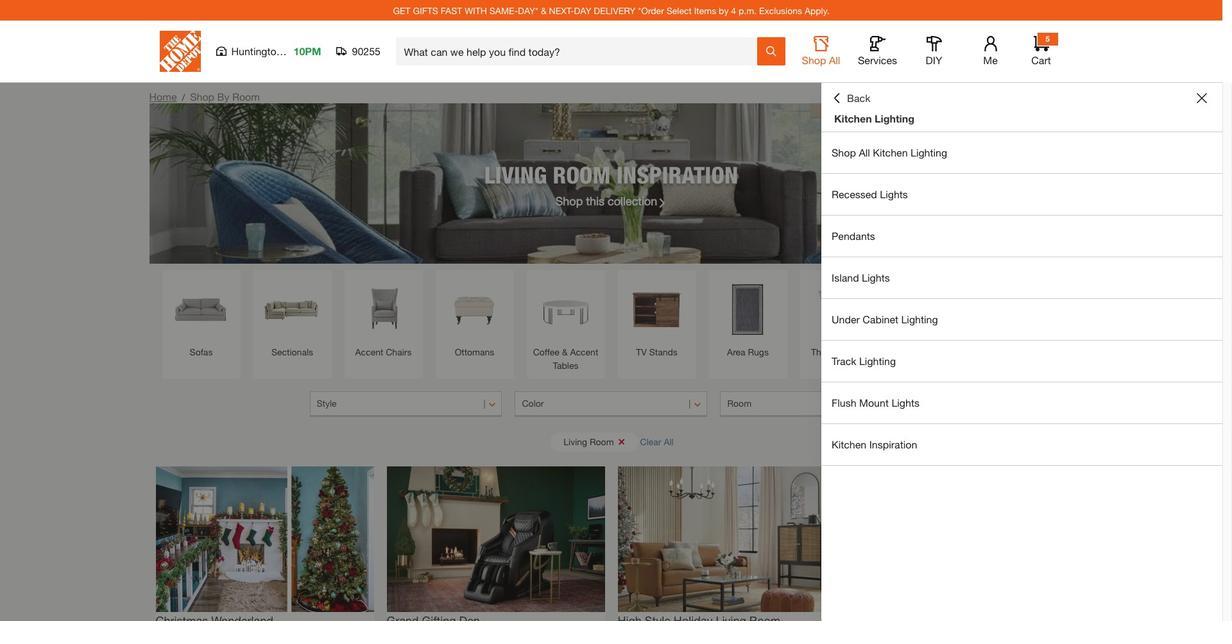 Task type: vqa. For each thing, say whether or not it's contained in the screenshot.
Top at the left bottom of the page
no



Task type: describe. For each thing, give the bounding box(es) containing it.
exclusions
[[760, 5, 803, 16]]

by
[[719, 5, 729, 16]]

services
[[859, 54, 898, 66]]

living for living room
[[564, 436, 588, 447]]

cabinet
[[863, 313, 899, 326]]

90255
[[352, 45, 381, 57]]

90255 button
[[337, 45, 381, 58]]

room button
[[721, 392, 913, 417]]

lights for island lights
[[863, 272, 890, 284]]

track
[[832, 355, 857, 367]]

throw blankets image
[[898, 277, 964, 342]]

area rugs
[[728, 347, 769, 358]]

pendants link
[[822, 216, 1223, 257]]

clear all
[[641, 436, 674, 447]]

all for shop all
[[830, 54, 841, 66]]

under
[[832, 313, 860, 326]]

10pm
[[294, 45, 321, 57]]

living room inspiration
[[485, 161, 739, 188]]

items
[[695, 5, 717, 16]]

next-
[[549, 5, 574, 16]]

mount
[[860, 397, 889, 409]]

select
[[667, 5, 692, 16]]

flush
[[832, 397, 857, 409]]

track lighting
[[832, 355, 897, 367]]

recessed lights
[[832, 188, 909, 200]]

room up this
[[553, 161, 611, 188]]

recessed lights link
[[822, 174, 1223, 215]]

shop right /
[[190, 91, 215, 103]]

back
[[848, 92, 871, 104]]

get gifts fast with same-day* & next-day delivery *order select items by 4 p.m. exclusions apply.
[[393, 5, 830, 16]]

accent inside coffee & accent tables
[[571, 347, 599, 358]]

throw pillows image
[[807, 277, 872, 342]]

shop all
[[802, 54, 841, 66]]

island lights
[[832, 272, 890, 284]]

coffee
[[533, 347, 560, 358]]

pillows
[[839, 347, 868, 358]]

0 horizontal spatial &
[[541, 5, 547, 16]]

stands
[[650, 347, 678, 358]]

flush mount lights
[[832, 397, 920, 409]]

all for clear all
[[664, 436, 674, 447]]

living room
[[564, 436, 614, 447]]

area rugs image
[[716, 277, 781, 342]]

island
[[832, 272, 860, 284]]

home / shop by room
[[149, 91, 260, 103]]

day*
[[518, 5, 539, 16]]

& inside coffee & accent tables
[[562, 347, 568, 358]]

shop for shop all
[[802, 54, 827, 66]]

clear
[[641, 436, 662, 447]]

shop all button
[[801, 36, 842, 67]]

pendants
[[832, 230, 876, 242]]

throw pillows
[[812, 347, 868, 358]]

cart
[[1032, 54, 1052, 66]]

throw
[[812, 347, 837, 358]]

sectionals image
[[260, 277, 325, 342]]

living room button
[[551, 433, 639, 452]]

cart 5
[[1032, 34, 1052, 66]]

diy button
[[914, 36, 955, 67]]

recessed
[[832, 188, 878, 200]]

tv stands link
[[625, 277, 690, 359]]

me button
[[971, 36, 1012, 67]]

sectionals
[[272, 347, 313, 358]]

apply.
[[805, 5, 830, 16]]

under cabinet lighting link
[[822, 299, 1223, 340]]

color
[[522, 398, 544, 409]]



Task type: locate. For each thing, give the bounding box(es) containing it.
1 horizontal spatial accent
[[571, 347, 599, 358]]

shop for shop this collection
[[556, 194, 583, 208]]

color button
[[515, 392, 708, 417]]

tv stands
[[637, 347, 678, 358]]

day
[[574, 5, 592, 16]]

shop left this
[[556, 194, 583, 208]]

by
[[217, 91, 230, 103]]

diy
[[926, 54, 943, 66]]

tv stands image
[[625, 277, 690, 342]]

huntington
[[232, 45, 282, 57]]

0 horizontal spatial stretchy image image
[[156, 467, 374, 612]]

0 vertical spatial inspiration
[[617, 161, 739, 188]]

chairs
[[386, 347, 412, 358]]

kitchen down kitchen lighting at the right top of the page
[[874, 146, 908, 159]]

kitchen
[[835, 112, 872, 125], [874, 146, 908, 159], [832, 439, 867, 451]]

2 horizontal spatial all
[[859, 146, 871, 159]]

kitchen down flush
[[832, 439, 867, 451]]

living inside button
[[564, 436, 588, 447]]

room down 'area'
[[728, 398, 752, 409]]

coffee & accent tables link
[[533, 277, 599, 372]]

feedback link image
[[1216, 217, 1233, 286]]

lighting
[[875, 112, 915, 125], [911, 146, 948, 159], [902, 313, 939, 326], [860, 355, 897, 367]]

shop
[[802, 54, 827, 66], [190, 91, 215, 103], [832, 146, 857, 159], [556, 194, 583, 208]]

collection
[[608, 194, 658, 208]]

1 horizontal spatial stretchy image image
[[387, 467, 605, 612]]

0 vertical spatial living
[[485, 161, 547, 188]]

area rugs link
[[716, 277, 781, 359]]

ottomans link
[[442, 277, 508, 359]]

room inside button
[[590, 436, 614, 447]]

0 horizontal spatial inspiration
[[617, 161, 739, 188]]

0 vertical spatial all
[[830, 54, 841, 66]]

0 horizontal spatial accent
[[355, 347, 384, 358]]

all up back button
[[830, 54, 841, 66]]

accent chairs image
[[351, 277, 416, 342]]

delivery
[[594, 5, 636, 16]]

3 stretchy image image from the left
[[618, 467, 836, 612]]

style
[[317, 398, 337, 409]]

2 stretchy image image from the left
[[387, 467, 605, 612]]

lights inside recessed lights link
[[881, 188, 909, 200]]

fast
[[441, 5, 463, 16]]

menu containing shop all kitchen lighting
[[822, 132, 1223, 466]]

& up tables
[[562, 347, 568, 358]]

4
[[732, 5, 737, 16]]

1 horizontal spatial living
[[564, 436, 588, 447]]

1 horizontal spatial inspiration
[[870, 439, 918, 451]]

1 vertical spatial kitchen
[[874, 146, 908, 159]]

accent left chairs
[[355, 347, 384, 358]]

lights inside flush mount lights link
[[892, 397, 920, 409]]

shop this collection
[[556, 194, 658, 208]]

tv
[[637, 347, 647, 358]]

area
[[728, 347, 746, 358]]

1 stretchy image image from the left
[[156, 467, 374, 612]]

room
[[232, 91, 260, 103], [553, 161, 611, 188], [728, 398, 752, 409], [590, 436, 614, 447]]

under cabinet lighting
[[832, 313, 939, 326]]

shop inside shop this collection link
[[556, 194, 583, 208]]

back button
[[832, 92, 871, 105]]

the home depot logo image
[[160, 31, 201, 72]]

1 vertical spatial lights
[[863, 272, 890, 284]]

flush mount lights link
[[822, 383, 1223, 424]]

kitchen lighting
[[835, 112, 915, 125]]

accent chairs link
[[351, 277, 416, 359]]

0 vertical spatial kitchen
[[835, 112, 872, 125]]

stretchy image image
[[156, 467, 374, 612], [387, 467, 605, 612], [618, 467, 836, 612]]

ottomans image
[[442, 277, 508, 342]]

shop up recessed
[[832, 146, 857, 159]]

park
[[285, 45, 306, 57]]

sofas image
[[169, 277, 234, 342]]

accent chairs
[[355, 347, 412, 358]]

home
[[149, 91, 177, 103]]

What can we help you find today? search field
[[404, 38, 757, 65]]

gifts
[[413, 5, 439, 16]]

lights inside island lights link
[[863, 272, 890, 284]]

1 horizontal spatial &
[[562, 347, 568, 358]]

track lighting link
[[822, 341, 1223, 382]]

all
[[830, 54, 841, 66], [859, 146, 871, 159], [664, 436, 674, 447]]

clear all button
[[641, 430, 674, 454]]

me
[[984, 54, 998, 66]]

0 horizontal spatial living
[[485, 161, 547, 188]]

kitchen for inspiration
[[832, 439, 867, 451]]

kitchen down back button
[[835, 112, 872, 125]]

kitchen inspiration
[[832, 439, 918, 451]]

2 vertical spatial lights
[[892, 397, 920, 409]]

all for shop all kitchen lighting
[[859, 146, 871, 159]]

1 accent from the left
[[355, 347, 384, 358]]

throw pillows link
[[807, 277, 872, 359]]

curtains & drapes image
[[989, 277, 1055, 342]]

accent up tables
[[571, 347, 599, 358]]

/
[[182, 92, 185, 103]]

*order
[[639, 5, 665, 16]]

living for living room inspiration
[[485, 161, 547, 188]]

& right day*
[[541, 5, 547, 16]]

2 horizontal spatial stretchy image image
[[618, 467, 836, 612]]

2 vertical spatial kitchen
[[832, 439, 867, 451]]

this
[[587, 194, 605, 208]]

home link
[[149, 91, 177, 103]]

lights right island
[[863, 272, 890, 284]]

lights right mount
[[892, 397, 920, 409]]

accent
[[355, 347, 384, 358], [571, 347, 599, 358]]

shop for shop all kitchen lighting
[[832, 146, 857, 159]]

0 vertical spatial &
[[541, 5, 547, 16]]

lights for recessed lights
[[881, 188, 909, 200]]

living
[[485, 161, 547, 188], [564, 436, 588, 447]]

&
[[541, 5, 547, 16], [562, 347, 568, 358]]

menu
[[822, 132, 1223, 466]]

sectionals link
[[260, 277, 325, 359]]

shop all kitchen lighting
[[832, 146, 948, 159]]

style button
[[310, 392, 502, 417]]

same-
[[490, 5, 518, 16]]

room right by
[[232, 91, 260, 103]]

lights right recessed
[[881, 188, 909, 200]]

1 vertical spatial living
[[564, 436, 588, 447]]

coffee & accent tables
[[533, 347, 599, 371]]

drawer close image
[[1198, 93, 1208, 103]]

shop inside shop all button
[[802, 54, 827, 66]]

2 accent from the left
[[571, 347, 599, 358]]

kitchen for lighting
[[835, 112, 872, 125]]

huntington park
[[232, 45, 306, 57]]

kitchen inspiration link
[[822, 424, 1223, 466]]

0 vertical spatial lights
[[881, 188, 909, 200]]

all right clear
[[664, 436, 674, 447]]

1 horizontal spatial all
[[830, 54, 841, 66]]

tables
[[553, 360, 579, 371]]

inspiration down flush mount lights
[[870, 439, 918, 451]]

coffee & accent tables image
[[533, 277, 599, 342]]

1 vertical spatial all
[[859, 146, 871, 159]]

0 horizontal spatial all
[[664, 436, 674, 447]]

get
[[393, 5, 411, 16]]

shop all kitchen lighting link
[[822, 132, 1223, 173]]

shop down "apply."
[[802, 54, 827, 66]]

inspiration
[[617, 161, 739, 188], [870, 439, 918, 451]]

room inside button
[[728, 398, 752, 409]]

5
[[1046, 34, 1050, 44]]

with
[[465, 5, 487, 16]]

1 vertical spatial &
[[562, 347, 568, 358]]

1 vertical spatial inspiration
[[870, 439, 918, 451]]

all down kitchen lighting at the right top of the page
[[859, 146, 871, 159]]

2 vertical spatial all
[[664, 436, 674, 447]]

room down color button
[[590, 436, 614, 447]]

island lights link
[[822, 258, 1223, 299]]

shop this collection link
[[556, 192, 667, 210]]

p.m.
[[739, 5, 757, 16]]

services button
[[858, 36, 899, 67]]

sofas link
[[169, 277, 234, 359]]

rugs
[[748, 347, 769, 358]]

sofas
[[190, 347, 213, 358]]

ottomans
[[455, 347, 495, 358]]

inspiration up collection
[[617, 161, 739, 188]]

lights
[[881, 188, 909, 200], [863, 272, 890, 284], [892, 397, 920, 409]]



